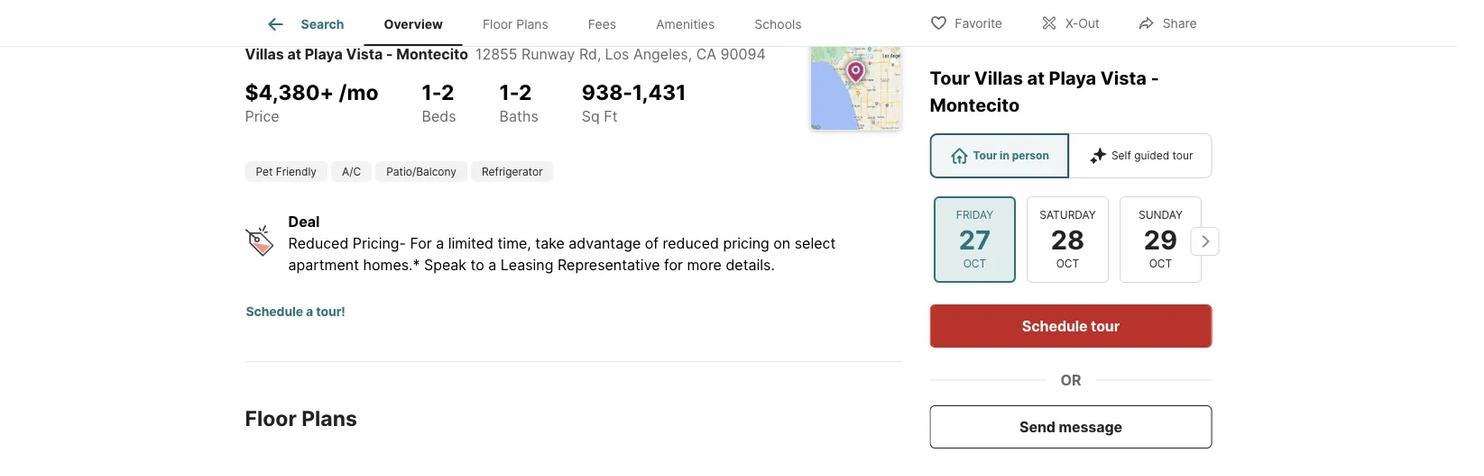 Task type: vqa. For each thing, say whether or not it's contained in the screenshot.


Task type: locate. For each thing, give the bounding box(es) containing it.
1 vertical spatial plans
[[302, 406, 357, 431]]

1- inside 1-2 baths
[[499, 79, 519, 105]]

schedule for schedule tour
[[1022, 318, 1088, 335]]

2 inside 1-2 beds
[[441, 79, 454, 105]]

, left ca
[[688, 45, 692, 63]]

oct down 29
[[1149, 258, 1172, 271]]

1 horizontal spatial at
[[1027, 67, 1045, 89]]

tour inside 'option'
[[1173, 149, 1193, 162]]

tour villas at playa vista - montecito
[[930, 67, 1159, 116]]

2 1- from the left
[[499, 79, 519, 105]]

friday
[[956, 209, 993, 222]]

1 horizontal spatial -
[[1151, 67, 1159, 89]]

0 vertical spatial vista
[[346, 45, 383, 63]]

tour down favorite button at the right of page
[[930, 67, 970, 89]]

reduced
[[288, 235, 349, 252]]

2
[[441, 79, 454, 105], [519, 79, 532, 105]]

1 horizontal spatial villas
[[974, 67, 1023, 89]]

0 horizontal spatial a
[[306, 304, 313, 319]]

2 oct from the left
[[1056, 258, 1079, 271]]

send message
[[1020, 419, 1122, 436]]

leasing
[[501, 256, 554, 274]]

, left "los"
[[597, 45, 601, 63]]

tab list
[[245, 0, 836, 46]]

0 horizontal spatial vista
[[346, 45, 383, 63]]

1- up baths
[[499, 79, 519, 105]]

out
[[1079, 16, 1100, 31]]

saturday 28 oct
[[1039, 209, 1096, 271]]

0 horizontal spatial 2
[[441, 79, 454, 105]]

0 vertical spatial tour
[[930, 67, 970, 89]]

0 horizontal spatial floor
[[245, 406, 297, 431]]

0 vertical spatial villas
[[245, 45, 284, 63]]

tour in person option
[[930, 134, 1069, 179]]

0 horizontal spatial villas
[[245, 45, 284, 63]]

at
[[287, 45, 301, 63], [1027, 67, 1045, 89]]

montecito down overview
[[396, 45, 468, 63]]

0 horizontal spatial schedule
[[246, 304, 303, 319]]

playa down the x-
[[1049, 67, 1097, 89]]

0 horizontal spatial ,
[[597, 45, 601, 63]]

1 horizontal spatial oct
[[1056, 258, 1079, 271]]

person
[[1012, 149, 1049, 162]]

baths
[[499, 107, 539, 125]]

1-
[[422, 79, 441, 105], [499, 79, 519, 105]]

schedule a tour! button
[[245, 291, 346, 333]]

-
[[386, 45, 393, 63], [1151, 67, 1159, 89]]

fees
[[588, 16, 616, 32]]

in
[[1000, 149, 1010, 162]]

schedule tour button
[[930, 305, 1212, 348]]

1 horizontal spatial schedule
[[1022, 318, 1088, 335]]

overview
[[384, 16, 443, 32]]

or
[[1061, 372, 1081, 389]]

$4,380+
[[245, 79, 334, 105]]

self guided tour
[[1112, 149, 1193, 162]]

schedule up or
[[1022, 318, 1088, 335]]

oct down "27"
[[963, 258, 986, 271]]

0 vertical spatial floor
[[483, 16, 513, 32]]

28
[[1051, 224, 1084, 256]]

villas down the favorite
[[974, 67, 1023, 89]]

at down "x-out" button
[[1027, 67, 1045, 89]]

schedule left tour!
[[246, 304, 303, 319]]

floor inside tab
[[483, 16, 513, 32]]

ft
[[604, 107, 618, 125]]

1 horizontal spatial 1-
[[499, 79, 519, 105]]

plans
[[516, 16, 549, 32], [302, 406, 357, 431]]

send message button
[[930, 406, 1212, 449]]

saturday
[[1039, 209, 1096, 222]]

1 horizontal spatial a
[[436, 235, 444, 252]]

a left tour!
[[306, 304, 313, 319]]

villas up $4,380+ on the left top of page
[[245, 45, 284, 63]]

amenities tab
[[636, 3, 735, 46]]

playa inside 'tour villas at playa vista - montecito'
[[1049, 67, 1097, 89]]

montecito up tour in person option
[[930, 94, 1020, 116]]

0 vertical spatial playa
[[305, 45, 343, 63]]

1 vertical spatial at
[[1027, 67, 1045, 89]]

1 horizontal spatial floor
[[483, 16, 513, 32]]

2 up "beds"
[[441, 79, 454, 105]]

friendly
[[276, 165, 317, 178]]

1 vertical spatial tour
[[973, 149, 997, 162]]

playa
[[305, 45, 343, 63], [1049, 67, 1097, 89]]

vista
[[346, 45, 383, 63], [1101, 67, 1147, 89]]

for
[[664, 256, 683, 274]]

2 horizontal spatial a
[[488, 256, 497, 274]]

advantage
[[569, 235, 641, 252]]

1 2 from the left
[[441, 79, 454, 105]]

1 horizontal spatial playa
[[1049, 67, 1097, 89]]

0 horizontal spatial tour
[[930, 67, 970, 89]]

1 vertical spatial a
[[488, 256, 497, 274]]

list box
[[930, 134, 1212, 179]]

1 horizontal spatial vista
[[1101, 67, 1147, 89]]

- down share button
[[1151, 67, 1159, 89]]

0 horizontal spatial montecito
[[396, 45, 468, 63]]

self guided tour option
[[1069, 134, 1212, 179]]

oct inside sunday 29 oct
[[1149, 258, 1172, 271]]

1 horizontal spatial tour
[[973, 149, 997, 162]]

schedule
[[246, 304, 303, 319], [1022, 318, 1088, 335]]

favorite button
[[914, 4, 1018, 41]]

2 vertical spatial a
[[306, 304, 313, 319]]

sunday
[[1138, 209, 1183, 222]]

0 horizontal spatial tour
[[1091, 318, 1120, 335]]

at down search link at the top left of the page
[[287, 45, 301, 63]]

0 vertical spatial plans
[[516, 16, 549, 32]]

vista up /mo at the left top
[[346, 45, 383, 63]]

0 horizontal spatial floor plans
[[245, 406, 357, 431]]

limited
[[448, 235, 494, 252]]

1 horizontal spatial image image
[[732, 0, 969, 17]]

montecito
[[396, 45, 468, 63], [930, 94, 1020, 116]]

0 vertical spatial -
[[386, 45, 393, 63]]

,
[[597, 45, 601, 63], [688, 45, 692, 63]]

0 vertical spatial montecito
[[396, 45, 468, 63]]

schedule tour
[[1022, 318, 1120, 335]]

tour inside option
[[973, 149, 997, 162]]

a/c
[[342, 165, 361, 178]]

0 horizontal spatial oct
[[963, 258, 986, 271]]

1 vertical spatial playa
[[1049, 67, 1097, 89]]

1- up "beds"
[[422, 79, 441, 105]]

1 vertical spatial floor plans
[[245, 406, 357, 431]]

27
[[959, 224, 991, 256]]

oct for 28
[[1056, 258, 1079, 271]]

2 horizontal spatial oct
[[1149, 258, 1172, 271]]

0 vertical spatial tour
[[1173, 149, 1193, 162]]

tour
[[930, 67, 970, 89], [973, 149, 997, 162]]

2 horizontal spatial image image
[[976, 0, 1212, 17]]

message
[[1059, 419, 1122, 436]]

representative
[[558, 256, 660, 274]]

details.
[[726, 256, 775, 274]]

tour!
[[316, 304, 345, 319]]

oct inside saturday 28 oct
[[1056, 258, 1079, 271]]

1 vertical spatial tour
[[1091, 318, 1120, 335]]

2 up baths
[[519, 79, 532, 105]]

a
[[436, 235, 444, 252], [488, 256, 497, 274], [306, 304, 313, 319]]

1-2 beds
[[422, 79, 456, 125]]

0 horizontal spatial plans
[[302, 406, 357, 431]]

villas inside 'tour villas at playa vista - montecito'
[[974, 67, 1023, 89]]

1 horizontal spatial plans
[[516, 16, 549, 32]]

- down overview
[[386, 45, 393, 63]]

0 horizontal spatial image image
[[245, 0, 725, 17]]

1 vertical spatial -
[[1151, 67, 1159, 89]]

vista down share button
[[1101, 67, 1147, 89]]

2 inside 1-2 baths
[[519, 79, 532, 105]]

a right to
[[488, 256, 497, 274]]

floor plans
[[483, 16, 549, 32], [245, 406, 357, 431]]

1,431
[[633, 79, 686, 105]]

tour inside 'tour villas at playa vista - montecito'
[[930, 67, 970, 89]]

a inside button
[[306, 304, 313, 319]]

homes.*
[[363, 256, 420, 274]]

tour inside button
[[1091, 318, 1120, 335]]

1 vertical spatial montecito
[[930, 94, 1020, 116]]

1 vertical spatial vista
[[1101, 67, 1147, 89]]

1 horizontal spatial ,
[[688, 45, 692, 63]]

playa down search
[[305, 45, 343, 63]]

schedule a tour!
[[246, 304, 345, 319]]

1- for 1-2 baths
[[499, 79, 519, 105]]

0 vertical spatial floor plans
[[483, 16, 549, 32]]

send
[[1020, 419, 1056, 436]]

tab list containing search
[[245, 0, 836, 46]]

1 horizontal spatial tour
[[1173, 149, 1193, 162]]

$4,380+ /mo price
[[245, 79, 379, 125]]

1 vertical spatial villas
[[974, 67, 1023, 89]]

beds
[[422, 107, 456, 125]]

3 oct from the left
[[1149, 258, 1172, 271]]

2 for 1-2 beds
[[441, 79, 454, 105]]

floor
[[483, 16, 513, 32], [245, 406, 297, 431]]

to
[[471, 256, 484, 274]]

0 horizontal spatial at
[[287, 45, 301, 63]]

a right for at the bottom
[[436, 235, 444, 252]]

1 horizontal spatial montecito
[[930, 94, 1020, 116]]

2 2 from the left
[[519, 79, 532, 105]]

oct
[[963, 258, 986, 271], [1056, 258, 1079, 271], [1149, 258, 1172, 271]]

1 oct from the left
[[963, 258, 986, 271]]

1 horizontal spatial 2
[[519, 79, 532, 105]]

0 horizontal spatial -
[[386, 45, 393, 63]]

villas
[[245, 45, 284, 63], [974, 67, 1023, 89]]

1 1- from the left
[[422, 79, 441, 105]]

oct inside friday 27 oct
[[963, 258, 986, 271]]

1- inside 1-2 beds
[[422, 79, 441, 105]]

1 horizontal spatial floor plans
[[483, 16, 549, 32]]

0 horizontal spatial 1-
[[422, 79, 441, 105]]

montecito inside 'tour villas at playa vista - montecito'
[[930, 94, 1020, 116]]

oct down the 28
[[1056, 258, 1079, 271]]

image image
[[245, 0, 725, 17], [732, 0, 969, 17], [976, 0, 1212, 17]]

tour left the in
[[973, 149, 997, 162]]

of
[[645, 235, 659, 252]]



Task type: describe. For each thing, give the bounding box(es) containing it.
los
[[605, 45, 629, 63]]

villas at playa vista - montecito 12855 runway rd , los angeles , ca 90094
[[245, 45, 766, 63]]

vista inside 'tour villas at playa vista - montecito'
[[1101, 67, 1147, 89]]

29
[[1144, 224, 1177, 256]]

runway
[[522, 45, 575, 63]]

apartment
[[288, 256, 359, 274]]

1 , from the left
[[597, 45, 601, 63]]

schools tab
[[735, 3, 822, 46]]

tour for tour villas at playa vista - montecito
[[930, 67, 970, 89]]

1- for 1-2 beds
[[422, 79, 441, 105]]

plans inside floor plans tab
[[516, 16, 549, 32]]

next image
[[1191, 227, 1220, 256]]

1 vertical spatial floor
[[245, 406, 297, 431]]

select
[[795, 235, 836, 252]]

12855
[[476, 45, 517, 63]]

angeles
[[633, 45, 688, 63]]

deal reduced pricing- for a limited time, take advantage of reduced pricing on select apartment homes.* speak to a leasing representative for more details.
[[288, 213, 836, 274]]

3 image image from the left
[[976, 0, 1212, 17]]

0 vertical spatial a
[[436, 235, 444, 252]]

schedule for schedule a tour!
[[246, 304, 303, 319]]

pricing-
[[353, 235, 406, 252]]

reduced
[[663, 235, 719, 252]]

tour in person
[[973, 149, 1049, 162]]

1-2 baths
[[499, 79, 539, 125]]

tour for tour in person
[[973, 149, 997, 162]]

oct for 27
[[963, 258, 986, 271]]

floor plans tab
[[463, 3, 568, 46]]

- inside 'tour villas at playa vista - montecito'
[[1151, 67, 1159, 89]]

fees tab
[[568, 3, 636, 46]]

more
[[687, 256, 722, 274]]

favorite
[[955, 16, 1002, 31]]

2 , from the left
[[688, 45, 692, 63]]

pet
[[256, 165, 273, 178]]

sq
[[582, 107, 600, 125]]

schools
[[755, 16, 802, 32]]

1 image image from the left
[[245, 0, 725, 17]]

price
[[245, 107, 279, 125]]

deal
[[288, 213, 320, 231]]

guided
[[1134, 149, 1170, 162]]

for
[[410, 235, 432, 252]]

share
[[1163, 16, 1197, 31]]

overview tab
[[364, 3, 463, 46]]

amenities
[[656, 16, 715, 32]]

patio/balcony
[[386, 165, 457, 178]]

search
[[301, 16, 344, 32]]

time,
[[498, 235, 531, 252]]

x-out button
[[1025, 4, 1115, 41]]

map entry image
[[811, 40, 901, 130]]

ca
[[696, 45, 717, 63]]

pet friendly
[[256, 165, 317, 178]]

on
[[774, 235, 791, 252]]

search link
[[265, 14, 344, 35]]

sunday 29 oct
[[1138, 209, 1183, 271]]

90094
[[721, 45, 766, 63]]

pricing
[[723, 235, 770, 252]]

rd
[[579, 45, 597, 63]]

/mo
[[339, 79, 379, 105]]

list box containing tour in person
[[930, 134, 1212, 179]]

friday 27 oct
[[956, 209, 993, 271]]

x-out
[[1066, 16, 1100, 31]]

at inside 'tour villas at playa vista - montecito'
[[1027, 67, 1045, 89]]

take
[[535, 235, 565, 252]]

2 for 1-2 baths
[[519, 79, 532, 105]]

938-1,431 sq ft
[[582, 79, 686, 125]]

2 image image from the left
[[732, 0, 969, 17]]

938-
[[582, 79, 633, 105]]

0 horizontal spatial playa
[[305, 45, 343, 63]]

x-
[[1066, 16, 1079, 31]]

floor plans inside tab
[[483, 16, 549, 32]]

speak
[[424, 256, 467, 274]]

oct for 29
[[1149, 258, 1172, 271]]

self
[[1112, 149, 1131, 162]]

0 vertical spatial at
[[287, 45, 301, 63]]

refrigerator
[[482, 165, 543, 178]]

share button
[[1122, 4, 1212, 41]]



